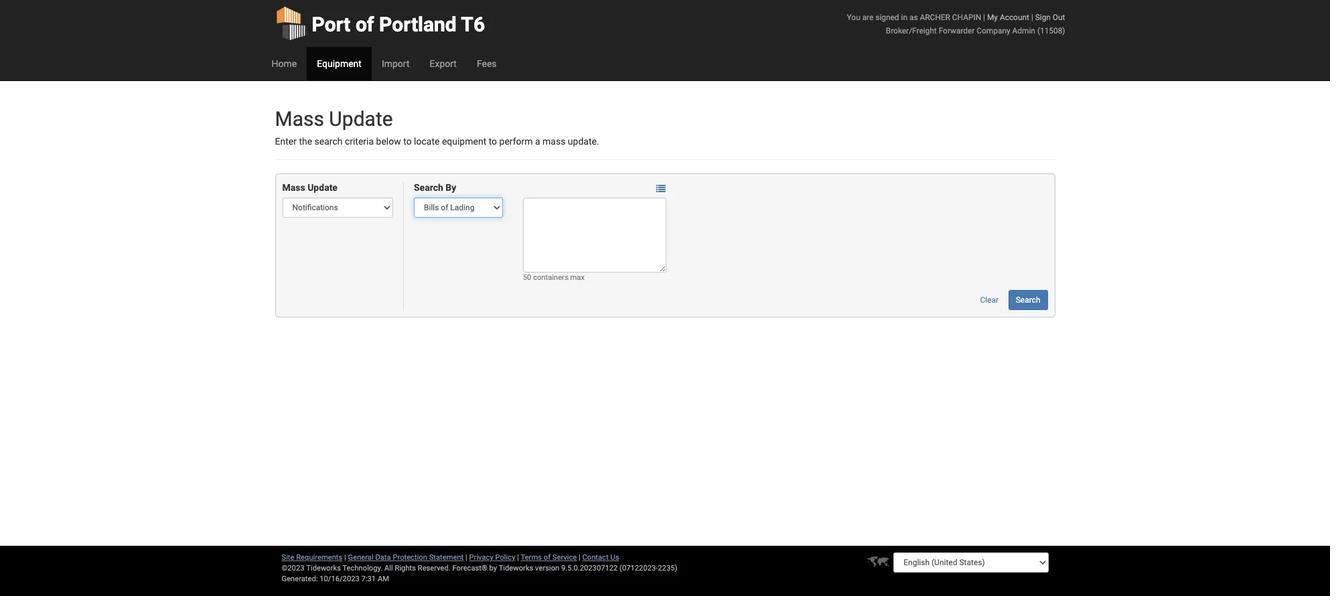 Task type: locate. For each thing, give the bounding box(es) containing it.
| up tideworks
[[517, 553, 519, 562]]

rights
[[395, 564, 416, 573]]

search left by
[[414, 182, 443, 193]]

(11508)
[[1038, 26, 1066, 36]]

mass for mass update
[[282, 182, 305, 193]]

of
[[356, 13, 374, 36], [544, 553, 551, 562]]

50 containers max
[[523, 274, 585, 282]]

in
[[901, 13, 908, 22]]

update up criteria
[[329, 107, 393, 131]]

policy
[[495, 553, 515, 562]]

by
[[489, 564, 497, 573]]

1 vertical spatial update
[[308, 182, 338, 193]]

generated:
[[282, 575, 318, 584]]

archer
[[920, 13, 951, 22]]

am
[[378, 575, 389, 584]]

you are signed in as archer chapin | my account | sign out broker/freight forwarder company admin (11508)
[[847, 13, 1066, 36]]

forecast®
[[453, 564, 488, 573]]

search for search
[[1016, 296, 1041, 305]]

clear
[[980, 296, 999, 305]]

privacy
[[469, 553, 494, 562]]

update
[[329, 107, 393, 131], [308, 182, 338, 193]]

mass down enter
[[282, 182, 305, 193]]

1 vertical spatial of
[[544, 553, 551, 562]]

update inside 'mass update enter the search criteria below to locate equipment to perform a mass update.'
[[329, 107, 393, 131]]

you
[[847, 13, 861, 22]]

mass
[[275, 107, 324, 131], [282, 182, 305, 193]]

us
[[611, 553, 619, 562]]

1 horizontal spatial of
[[544, 553, 551, 562]]

of up version
[[544, 553, 551, 562]]

mass up the
[[275, 107, 324, 131]]

1 vertical spatial search
[[1016, 296, 1041, 305]]

mass update
[[282, 182, 338, 193]]

port
[[312, 13, 351, 36]]

1 horizontal spatial search
[[1016, 296, 1041, 305]]

mass update enter the search criteria below to locate equipment to perform a mass update.
[[275, 107, 599, 147]]

(07122023-
[[620, 564, 658, 573]]

to left perform
[[489, 136, 497, 147]]

enter
[[275, 136, 297, 147]]

import
[[382, 58, 410, 69]]

are
[[863, 13, 874, 22]]

general data protection statement link
[[348, 553, 464, 562]]

0 horizontal spatial to
[[403, 136, 412, 147]]

signed
[[876, 13, 899, 22]]

account
[[1000, 13, 1030, 22]]

0 vertical spatial of
[[356, 13, 374, 36]]

50
[[523, 274, 531, 282]]

None text field
[[523, 198, 666, 273]]

sign
[[1036, 13, 1051, 22]]

0 vertical spatial mass
[[275, 107, 324, 131]]

to
[[403, 136, 412, 147], [489, 136, 497, 147]]

search right the clear
[[1016, 296, 1041, 305]]

port of portland t6
[[312, 13, 485, 36]]

update down search
[[308, 182, 338, 193]]

0 vertical spatial update
[[329, 107, 393, 131]]

max
[[570, 274, 585, 282]]

of right port at the top left of the page
[[356, 13, 374, 36]]

7:31
[[361, 575, 376, 584]]

0 horizontal spatial search
[[414, 182, 443, 193]]

portland
[[379, 13, 457, 36]]

my account link
[[987, 13, 1030, 22]]

1 vertical spatial mass
[[282, 182, 305, 193]]

update for mass update
[[308, 182, 338, 193]]

1 horizontal spatial to
[[489, 136, 497, 147]]

containers
[[533, 274, 569, 282]]

mass
[[543, 136, 566, 147]]

search inside button
[[1016, 296, 1041, 305]]

0 horizontal spatial of
[[356, 13, 374, 36]]

|
[[983, 13, 985, 22], [1032, 13, 1034, 22], [344, 553, 346, 562], [466, 553, 467, 562], [517, 553, 519, 562], [579, 553, 581, 562]]

equipment
[[317, 58, 362, 69]]

search
[[414, 182, 443, 193], [1016, 296, 1041, 305]]

to right below
[[403, 136, 412, 147]]

clear button
[[973, 290, 1006, 310]]

mass inside 'mass update enter the search criteria below to locate equipment to perform a mass update.'
[[275, 107, 324, 131]]

search by
[[414, 182, 456, 193]]

perform
[[499, 136, 533, 147]]

0 vertical spatial search
[[414, 182, 443, 193]]

fees button
[[467, 47, 507, 80]]



Task type: vqa. For each thing, say whether or not it's contained in the screenshot.
the rightmost of
yes



Task type: describe. For each thing, give the bounding box(es) containing it.
9.5.0.202307122
[[561, 564, 618, 573]]

contact us link
[[583, 553, 619, 562]]

the
[[299, 136, 312, 147]]

1 to from the left
[[403, 136, 412, 147]]

| up 9.5.0.202307122
[[579, 553, 581, 562]]

search for search by
[[414, 182, 443, 193]]

data
[[375, 553, 391, 562]]

t6
[[461, 13, 485, 36]]

general
[[348, 553, 374, 562]]

| left my on the top of page
[[983, 13, 985, 22]]

update.
[[568, 136, 599, 147]]

below
[[376, 136, 401, 147]]

| left sign
[[1032, 13, 1034, 22]]

criteria
[[345, 136, 374, 147]]

locate
[[414, 136, 440, 147]]

tideworks
[[499, 564, 533, 573]]

search button
[[1009, 290, 1048, 310]]

of inside "site requirements | general data protection statement | privacy policy | terms of service | contact us ©2023 tideworks technology. all rights reserved. forecast® by tideworks version 9.5.0.202307122 (07122023-2235) generated: 10/16/2023 7:31 am"
[[544, 553, 551, 562]]

port of portland t6 link
[[275, 0, 485, 47]]

by
[[446, 182, 456, 193]]

requirements
[[296, 553, 343, 562]]

home
[[272, 58, 297, 69]]

fees
[[477, 58, 497, 69]]

forwarder
[[939, 26, 975, 36]]

mass for mass update enter the search criteria below to locate equipment to perform a mass update.
[[275, 107, 324, 131]]

| up forecast® at the bottom left
[[466, 553, 467, 562]]

terms of service link
[[521, 553, 577, 562]]

search
[[315, 136, 343, 147]]

as
[[910, 13, 918, 22]]

10/16/2023
[[320, 575, 360, 584]]

technology.
[[343, 564, 383, 573]]

chapin
[[953, 13, 982, 22]]

version
[[535, 564, 560, 573]]

reserved.
[[418, 564, 451, 573]]

company
[[977, 26, 1011, 36]]

| left general
[[344, 553, 346, 562]]

export
[[430, 58, 457, 69]]

admin
[[1013, 26, 1036, 36]]

2 to from the left
[[489, 136, 497, 147]]

privacy policy link
[[469, 553, 515, 562]]

of inside port of portland t6 link
[[356, 13, 374, 36]]

2235)
[[658, 564, 678, 573]]

service
[[553, 553, 577, 562]]

sign out link
[[1036, 13, 1066, 22]]

site requirements | general data protection statement | privacy policy | terms of service | contact us ©2023 tideworks technology. all rights reserved. forecast® by tideworks version 9.5.0.202307122 (07122023-2235) generated: 10/16/2023 7:31 am
[[282, 553, 678, 584]]

update for mass update enter the search criteria below to locate equipment to perform a mass update.
[[329, 107, 393, 131]]

import button
[[372, 47, 420, 80]]

statement
[[429, 553, 464, 562]]

all
[[385, 564, 393, 573]]

terms
[[521, 553, 542, 562]]

export button
[[420, 47, 467, 80]]

home button
[[262, 47, 307, 80]]

equipment button
[[307, 47, 372, 80]]

equipment
[[442, 136, 487, 147]]

site requirements link
[[282, 553, 343, 562]]

show list image
[[656, 184, 666, 193]]

site
[[282, 553, 294, 562]]

protection
[[393, 553, 427, 562]]

contact
[[583, 553, 609, 562]]

broker/freight
[[886, 26, 937, 36]]

a
[[535, 136, 540, 147]]

out
[[1053, 13, 1066, 22]]

©2023 tideworks
[[282, 564, 341, 573]]

my
[[987, 13, 998, 22]]



